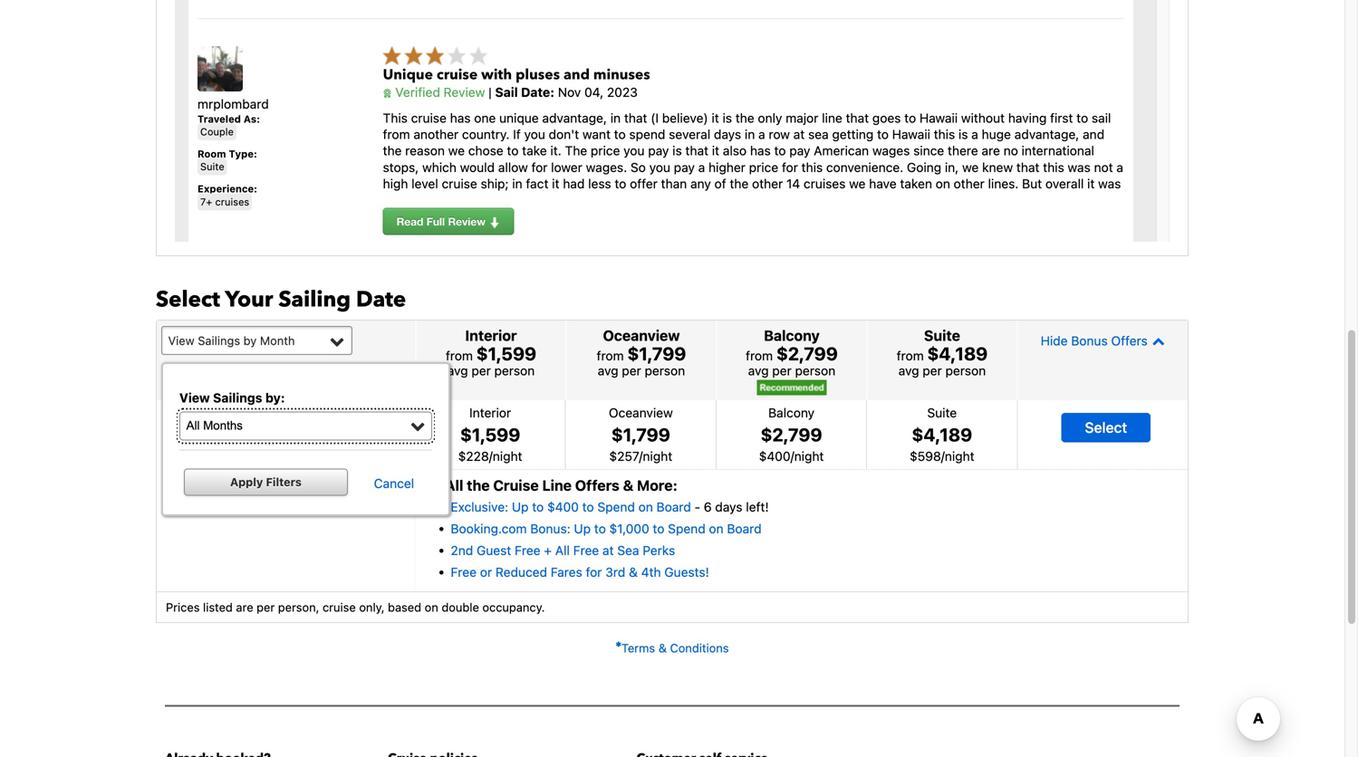 Task type: locate. For each thing, give the bounding box(es) containing it.
board
[[657, 500, 691, 515], [727, 522, 762, 537]]

line
[[822, 110, 843, 125]]

from inside oceanview from $1,799 avg per person
[[597, 348, 624, 363]]

and
[[564, 65, 590, 85], [1083, 127, 1105, 142], [510, 193, 532, 208], [632, 193, 654, 208]]

1 vertical spatial select
[[1085, 419, 1128, 436]]

4 avg from the left
[[899, 363, 920, 378]]

terms
[[622, 642, 656, 656]]

interior inside interior $1,599 $228 / night
[[470, 406, 511, 420]]

from inside suite from $4,189 avg per person
[[897, 348, 924, 363]]

is
[[723, 110, 732, 125], [959, 127, 969, 142], [673, 143, 682, 158]]

1 horizontal spatial of
[[715, 176, 727, 191]]

line
[[543, 477, 572, 494]]

0 horizontal spatial saturday
[[184, 445, 236, 460]]

avg
[[448, 363, 468, 378], [598, 363, 619, 378], [749, 363, 769, 378], [899, 363, 920, 378]]

pay down "sea"
[[790, 143, 811, 158]]

& left more:
[[623, 477, 634, 494]]

1 other from the left
[[752, 176, 783, 191]]

there
[[948, 143, 979, 158]]

night right $598
[[945, 449, 975, 464]]

was up overall at the top of the page
[[1068, 160, 1091, 175]]

0 vertical spatial select
[[156, 285, 220, 315]]

per for $1,799
[[622, 363, 642, 378]]

avg inside oceanview from $1,799 avg per person
[[598, 363, 619, 378]]

avg for $2,799
[[749, 363, 769, 378]]

have up just at top right
[[870, 176, 897, 191]]

spend
[[630, 127, 666, 142]]

0 vertical spatial advantage,
[[543, 110, 607, 125]]

don't
[[549, 127, 579, 142]]

from up oceanview $1,799 $257 / night
[[597, 348, 624, 363]]

but
[[1023, 176, 1043, 191]]

view for view sailings by month
[[168, 334, 195, 347]]

0 vertical spatial hawaii
[[920, 110, 958, 125]]

2 horizontal spatial for
[[782, 160, 799, 175]]

apply filters
[[230, 476, 302, 489]]

from up interior $1,599 $228 / night
[[446, 348, 473, 363]]

/ inside balcony $2,799 $400 / night
[[791, 449, 795, 464]]

per left person,
[[257, 601, 275, 615]]

0 horizontal spatial price
[[591, 143, 620, 158]]

saturday down 13, at the bottom of the page
[[184, 445, 236, 460]]

pay
[[648, 143, 669, 158], [790, 143, 811, 158], [674, 160, 695, 175]]

1 horizontal spatial we
[[850, 176, 866, 191]]

1 horizontal spatial –
[[290, 407, 295, 427]]

overall
[[1046, 176, 1085, 191]]

select up view sailings by month
[[156, 285, 220, 315]]

suite inside suite from $4,189 avg per person
[[925, 327, 961, 344]]

pluses
[[516, 65, 560, 85]]

bonus:
[[531, 522, 571, 537]]

select for select
[[1085, 419, 1128, 436]]

0 horizontal spatial up
[[512, 500, 529, 515]]

1 horizontal spatial all
[[556, 544, 570, 559]]

review inside read full review button
[[448, 215, 486, 228]]

to left the sail
[[1077, 110, 1089, 125]]

suite inside suite $4,189 $598 / night
[[928, 406, 958, 420]]

interior for from
[[465, 327, 517, 344]]

cruise up us
[[442, 176, 478, 191]]

suite inside room type: suite
[[200, 161, 225, 173]]

take
[[522, 143, 547, 158]]

and down offer
[[632, 193, 654, 208]]

are down the huge
[[982, 143, 1001, 158]]

1 vertical spatial of
[[558, 193, 569, 208]]

1 vertical spatial you
[[624, 143, 645, 158]]

3 / from the left
[[791, 449, 795, 464]]

than left just at top right
[[860, 193, 886, 208]]

spend up booking.com bonus: up to $1,000 to spend on board link
[[598, 500, 635, 515]]

for up "fact" at the top left
[[532, 160, 548, 175]]

cruises inside experience: 7+ cruises
[[215, 196, 249, 208]]

0 vertical spatial $400
[[759, 449, 791, 464]]

per up oceanview $1,799 $257 / night
[[622, 363, 642, 378]]

1 horizontal spatial free
[[515, 544, 541, 559]]

1 vertical spatial oceanview
[[609, 406, 673, 420]]

0 vertical spatial cruises
[[804, 176, 846, 191]]

0 vertical spatial of
[[715, 176, 727, 191]]

– up apply
[[240, 445, 247, 460]]

3 person from the left
[[796, 363, 836, 378]]

to up booking.com bonus: up to $1,000 to spend on board link
[[583, 500, 594, 515]]

2 vertical spatial we
[[850, 176, 866, 191]]

14
[[787, 176, 801, 191]]

$4,189 inside suite from $4,189 avg per person
[[928, 343, 988, 364]]

this down the international
[[1044, 160, 1065, 175]]

worth
[[383, 193, 417, 208]]

0 vertical spatial $1,599
[[477, 343, 537, 364]]

in down allow
[[512, 176, 523, 191]]

1 avg from the left
[[448, 363, 468, 378]]

0 horizontal spatial select
[[156, 285, 220, 315]]

booking.com bonus: up to $1,000 to spend on board link
[[451, 522, 762, 537]]

april left 13, at the bottom of the page
[[184, 407, 218, 427]]

from inside this cruise has one unique advantage, in that (i believe) it is the only major line that goes to hawaii without having first to sail from another country.  if you don't want to spend several days in a row at sea getting to hawaii this is a huge advantage, and the reason we chose to take it.  the price you pay is that it also has to pay american wages since there are no international stops, which would allow for lower wages.  so you pay a higher price for this convenience.  going in, we knew that this was not a high level cruise ship; in fact it had less to offer than any of the other 14 cruises we have taken on other lines.  but overall it was worth it to us to fly in and out of honolulu, and have 2 days on each island, rather than just one.
[[383, 127, 410, 142]]

/ for $1,799
[[639, 449, 643, 464]]

for left 3rd
[[586, 565, 602, 580]]

/ inside suite $4,189 $598 / night
[[942, 449, 945, 464]]

us
[[446, 193, 460, 208]]

1 vertical spatial days
[[699, 193, 726, 208]]

international
[[1022, 143, 1095, 158]]

0 horizontal spatial free
[[451, 565, 477, 580]]

is up also
[[723, 110, 732, 125]]

night for $4,189
[[945, 449, 975, 464]]

$400 down line
[[548, 500, 579, 515]]

night for $2,799
[[795, 449, 824, 464]]

from inside balcony from $2,799 avg per person
[[746, 348, 773, 363]]

1 horizontal spatial up
[[574, 522, 591, 537]]

per inside oceanview from $1,799 avg per person
[[622, 363, 642, 378]]

of down the higher
[[715, 176, 727, 191]]

to right "goes"
[[905, 110, 917, 125]]

if
[[513, 127, 521, 142]]

per up recommended image
[[773, 363, 792, 378]]

avg inside suite from $4,189 avg per person
[[899, 363, 920, 378]]

1 vertical spatial all
[[556, 544, 570, 559]]

advantage, up the international
[[1015, 127, 1080, 142]]

$1,799 inside oceanview $1,799 $257 / night
[[612, 424, 671, 445]]

1 vertical spatial $1,599
[[460, 424, 521, 445]]

it
[[712, 110, 720, 125], [712, 143, 720, 158], [552, 176, 560, 191], [1088, 176, 1095, 191], [420, 193, 427, 208]]

$598
[[910, 449, 942, 464]]

in
[[611, 110, 621, 125], [745, 127, 755, 142], [512, 176, 523, 191], [496, 193, 506, 208]]

from up suite $4,189 $598 / night
[[897, 348, 924, 363]]

1 person from the left
[[495, 363, 535, 378]]

2nd guest free + all free at sea perks link
[[451, 544, 676, 559]]

level
[[412, 176, 439, 191]]

no
[[1004, 143, 1019, 158]]

than
[[661, 176, 687, 191], [860, 193, 886, 208]]

2 2024 from the top
[[248, 426, 286, 446]]

$1,599 up interior $1,599 $228 / night
[[477, 343, 537, 364]]

0 horizontal spatial was
[[1068, 160, 1091, 175]]

1 vertical spatial interior
[[470, 406, 511, 420]]

0 vertical spatial &
[[623, 477, 634, 494]]

from inside interior from $1,599 avg per person
[[446, 348, 473, 363]]

night inside balcony $2,799 $400 / night
[[795, 449, 824, 464]]

all right "+"
[[556, 544, 570, 559]]

2 person from the left
[[645, 363, 686, 378]]

to up allow
[[507, 143, 519, 158]]

0 vertical spatial suite
[[200, 161, 225, 173]]

it right 'believe)'
[[712, 110, 720, 125]]

has
[[450, 110, 471, 125], [751, 143, 771, 158]]

than left any
[[661, 176, 687, 191]]

per
[[472, 363, 491, 378], [622, 363, 642, 378], [773, 363, 792, 378], [923, 363, 943, 378], [257, 601, 275, 615]]

board down left!
[[727, 522, 762, 537]]

0 vertical spatial are
[[982, 143, 1001, 158]]

avg inside balcony from $2,799 avg per person
[[749, 363, 769, 378]]

from for $1,799
[[597, 348, 624, 363]]

to down "goes"
[[878, 127, 889, 142]]

per inside balcony from $2,799 avg per person
[[773, 363, 792, 378]]

person inside oceanview from $1,799 avg per person
[[645, 363, 686, 378]]

is down several
[[673, 143, 682, 158]]

on
[[936, 176, 951, 191], [730, 193, 745, 208], [639, 500, 653, 515], [709, 522, 724, 537], [425, 601, 439, 615]]

only
[[758, 110, 783, 125]]

select
[[156, 285, 220, 315], [1085, 419, 1128, 436]]

knew
[[983, 160, 1014, 175]]

oceanview inside oceanview from $1,799 avg per person
[[603, 327, 680, 344]]

1 vertical spatial sailings
[[213, 391, 262, 405]]

of right out
[[558, 193, 569, 208]]

april left 20, in the left of the page
[[184, 426, 218, 446]]

has left the one
[[450, 110, 471, 125]]

it left had
[[552, 176, 560, 191]]

2024 down by: on the bottom of page
[[248, 407, 286, 427]]

review
[[444, 85, 485, 100], [448, 215, 486, 228]]

$400 up left!
[[759, 449, 791, 464]]

0 vertical spatial has
[[450, 110, 471, 125]]

board left -
[[657, 500, 691, 515]]

one
[[474, 110, 496, 125]]

interior inside interior from $1,599 avg per person
[[465, 327, 517, 344]]

oceanview
[[603, 327, 680, 344], [609, 406, 673, 420]]

mrplombard
[[198, 97, 269, 112]]

sea
[[618, 544, 640, 559]]

1 night from the left
[[493, 449, 523, 464]]

pay down spend
[[648, 143, 669, 158]]

avg up recommended image
[[749, 363, 769, 378]]

convenience.
[[827, 160, 904, 175]]

offers right bonus
[[1112, 333, 1148, 348]]

saturday
[[184, 445, 236, 460], [250, 445, 302, 460]]

1 vertical spatial –
[[240, 445, 247, 460]]

1 horizontal spatial are
[[982, 143, 1001, 158]]

1 horizontal spatial saturday
[[250, 445, 302, 460]]

sailings up 13, at the bottom of the page
[[213, 391, 262, 405]]

0 vertical spatial oceanview
[[603, 327, 680, 344]]

taken
[[901, 176, 933, 191]]

per inside interior from $1,599 avg per person
[[472, 363, 491, 378]]

0 horizontal spatial cruises
[[215, 196, 249, 208]]

0 vertical spatial offers
[[1112, 333, 1148, 348]]

night inside oceanview $1,799 $257 / night
[[643, 449, 673, 464]]

1 horizontal spatial is
[[723, 110, 732, 125]]

2 horizontal spatial pay
[[790, 143, 811, 158]]

date
[[356, 285, 406, 315]]

up down cruise
[[512, 500, 529, 515]]

/ inside oceanview $1,799 $257 / night
[[639, 449, 643, 464]]

1 vertical spatial we
[[963, 160, 979, 175]]

offer
[[630, 176, 658, 191]]

want
[[583, 127, 611, 142]]

price
[[591, 143, 620, 158], [749, 160, 779, 175]]

1 vertical spatial have
[[657, 193, 685, 208]]

2 night from the left
[[643, 449, 673, 464]]

2 horizontal spatial this
[[1044, 160, 1065, 175]]

sailings for by:
[[213, 391, 262, 405]]

this down "sea"
[[802, 160, 823, 175]]

spend
[[598, 500, 635, 515], [668, 522, 706, 537]]

that
[[625, 110, 648, 125], [846, 110, 869, 125], [686, 143, 709, 158], [1017, 160, 1040, 175]]

1 horizontal spatial $400
[[759, 449, 791, 464]]

person up recommended image
[[796, 363, 836, 378]]

balcony inside balcony $2,799 $400 / night
[[769, 406, 815, 420]]

3 night from the left
[[795, 449, 824, 464]]

to right less
[[615, 176, 627, 191]]

$4,189 inside suite $4,189 $598 / night
[[912, 424, 973, 445]]

person inside suite from $4,189 avg per person
[[946, 363, 986, 378]]

review left |
[[444, 85, 485, 100]]

4 / from the left
[[942, 449, 945, 464]]

4 night from the left
[[945, 449, 975, 464]]

1 vertical spatial $400
[[548, 500, 579, 515]]

was down 'not'
[[1099, 176, 1122, 191]]

goes
[[873, 110, 901, 125]]

advantage, up don't
[[543, 110, 607, 125]]

night down recommended image
[[795, 449, 824, 464]]

for inside the all the cruise line offers & more: exclusive: up to $400 to spend on board -                         6 days left! booking.com bonus: up to $1,000 to spend on board 2nd guest free + all free at sea perks free or reduced fares for 3rd & 4th guests!
[[586, 565, 602, 580]]

2 horizontal spatial we
[[963, 160, 979, 175]]

1 vertical spatial $1,799
[[612, 424, 671, 445]]

view sailings by month
[[168, 334, 295, 347]]

to
[[905, 110, 917, 125], [1077, 110, 1089, 125], [614, 127, 626, 142], [878, 127, 889, 142], [507, 143, 519, 158], [775, 143, 786, 158], [615, 176, 627, 191], [431, 193, 443, 208], [463, 193, 475, 208], [532, 500, 544, 515], [583, 500, 594, 515], [595, 522, 606, 537], [653, 522, 665, 537]]

1 horizontal spatial other
[[954, 176, 985, 191]]

was
[[1068, 160, 1091, 175], [1099, 176, 1122, 191]]

1 2024 from the top
[[248, 407, 286, 427]]

hide bonus offers
[[1041, 333, 1148, 348]]

mrplombard image
[[198, 46, 243, 92]]

$2,799 down recommended image
[[761, 424, 823, 445]]

the up exclusive: at the bottom
[[467, 477, 490, 494]]

with
[[482, 65, 512, 85]]

1 horizontal spatial select
[[1085, 419, 1128, 436]]

1 vertical spatial cruises
[[215, 196, 249, 208]]

room
[[198, 148, 226, 160]]

other up each
[[752, 176, 783, 191]]

person up suite $4,189 $598 / night
[[946, 363, 986, 378]]

person inside interior from $1,599 avg per person
[[495, 363, 535, 378]]

night inside suite $4,189 $598 / night
[[945, 449, 975, 464]]

suite for from
[[925, 327, 961, 344]]

sailings
[[198, 334, 240, 347], [213, 391, 262, 405]]

interior from $1,599 avg per person
[[446, 327, 537, 378]]

2 vertical spatial you
[[650, 160, 671, 175]]

0 horizontal spatial offers
[[575, 477, 620, 494]]

0 vertical spatial view
[[168, 334, 195, 347]]

2 vertical spatial is
[[673, 143, 682, 158]]

to up the bonus:
[[532, 500, 544, 515]]

free down "2nd"
[[451, 565, 477, 580]]

0 horizontal spatial we
[[449, 143, 465, 158]]

1 / from the left
[[489, 449, 493, 464]]

fly
[[478, 193, 493, 208]]

$1,799 up oceanview $1,799 $257 / night
[[628, 343, 687, 364]]

night for $1,799
[[643, 449, 673, 464]]

minuses
[[594, 65, 651, 85]]

2 avg from the left
[[598, 363, 619, 378]]

2024 right 20, in the left of the page
[[248, 426, 286, 446]]

any
[[691, 176, 711, 191]]

/ inside interior $1,599 $228 / night
[[489, 449, 493, 464]]

$4,189 up suite $4,189 $598 / night
[[928, 343, 988, 364]]

$2,799
[[777, 343, 838, 364], [761, 424, 823, 445]]

on down in,
[[936, 176, 951, 191]]

1 horizontal spatial for
[[586, 565, 602, 580]]

4 person from the left
[[946, 363, 986, 378]]

days inside the all the cruise line offers & more: exclusive: up to $400 to spend on board -                         6 days left! booking.com bonus: up to $1,000 to spend on board 2nd guest free + all free at sea perks free or reduced fares for 3rd & 4th guests!
[[716, 500, 743, 515]]

0 vertical spatial interior
[[465, 327, 517, 344]]

1 vertical spatial balcony
[[769, 406, 815, 420]]

that left (i
[[625, 110, 648, 125]]

all
[[445, 477, 464, 494], [556, 544, 570, 559]]

$400
[[759, 449, 791, 464], [548, 500, 579, 515]]

conditions
[[670, 642, 729, 656]]

$1,599 inside interior $1,599 $228 / night
[[460, 424, 521, 445]]

per inside suite from $4,189 avg per person
[[923, 363, 943, 378]]

view for view sailings by:
[[179, 391, 210, 405]]

balcony for $2,799
[[769, 406, 815, 420]]

4th
[[642, 565, 661, 580]]

1 horizontal spatial board
[[727, 522, 762, 537]]

0 horizontal spatial other
[[752, 176, 783, 191]]

2 other from the left
[[954, 176, 985, 191]]

0 horizontal spatial are
[[236, 601, 253, 615]]

person for $1,599
[[495, 363, 535, 378]]

cancel button
[[356, 476, 433, 491]]

suite $4,189 $598 / night
[[910, 406, 975, 464]]

cruises down experience:
[[215, 196, 249, 208]]

avg inside interior from $1,599 avg per person
[[448, 363, 468, 378]]

days
[[714, 127, 742, 142], [699, 193, 726, 208], [716, 500, 743, 515]]

from down this
[[383, 127, 410, 142]]

1 vertical spatial are
[[236, 601, 253, 615]]

1 vertical spatial offers
[[575, 477, 620, 494]]

up down exclusive: up to $400 to spend on board 'link'
[[574, 522, 591, 537]]

night inside interior $1,599 $228 / night
[[493, 449, 523, 464]]

to right us
[[463, 193, 475, 208]]

1 vertical spatial spend
[[668, 522, 706, 537]]

2 / from the left
[[639, 449, 643, 464]]

are inside this cruise has one unique advantage, in that (i believe) it is the only major line that goes to hawaii without having first to sail from another country.  if you don't want to spend several days in a row at sea getting to hawaii this is a huge advantage, and the reason we chose to take it.  the price you pay is that it also has to pay american wages since there are no international stops, which would allow for lower wages.  so you pay a higher price for this convenience.  going in, we knew that this was not a high level cruise ship; in fact it had less to offer than any of the other 14 cruises we have taken on other lines.  but overall it was worth it to us to fly in and out of honolulu, and have 2 days on each island, rather than just one.
[[982, 143, 1001, 158]]

high
[[383, 176, 408, 191]]

2 vertical spatial days
[[716, 500, 743, 515]]

other down in,
[[954, 176, 985, 191]]

spend down -
[[668, 522, 706, 537]]

0 vertical spatial review
[[444, 85, 485, 100]]

0 horizontal spatial at
[[603, 544, 614, 559]]

0 horizontal spatial advantage,
[[543, 110, 607, 125]]

2 april from the top
[[184, 426, 218, 446]]

0 vertical spatial at
[[794, 127, 805, 142]]

1 vertical spatial up
[[574, 522, 591, 537]]

balcony inside balcony from $2,799 avg per person
[[764, 327, 820, 344]]

first
[[1051, 110, 1074, 125]]

the down the higher
[[730, 176, 749, 191]]

3 avg from the left
[[749, 363, 769, 378]]

0 horizontal spatial you
[[524, 127, 546, 142]]

this
[[934, 127, 956, 142], [802, 160, 823, 175], [1044, 160, 1065, 175]]

review down us
[[448, 215, 486, 228]]

view
[[168, 334, 195, 347], [179, 391, 210, 405]]

1 horizontal spatial have
[[870, 176, 897, 191]]

1 horizontal spatial you
[[624, 143, 645, 158]]

0 vertical spatial $2,799
[[777, 343, 838, 364]]

offers up exclusive: up to $400 to spend on board 'link'
[[575, 477, 620, 494]]

person up oceanview $1,799 $257 / night
[[645, 363, 686, 378]]

has down row
[[751, 143, 771, 158]]

per up suite $4,189 $598 / night
[[923, 363, 943, 378]]

terms & conditions link
[[616, 642, 729, 656]]

& left 4th
[[629, 565, 638, 580]]

0 vertical spatial is
[[723, 110, 732, 125]]

based
[[388, 601, 422, 615]]

2nd
[[451, 544, 473, 559]]

0 horizontal spatial $400
[[548, 500, 579, 515]]

we
[[449, 143, 465, 158], [963, 160, 979, 175], [850, 176, 866, 191]]

1 vertical spatial review
[[448, 215, 486, 228]]

person inside balcony from $2,799 avg per person
[[796, 363, 836, 378]]



Task type: describe. For each thing, give the bounding box(es) containing it.
0 horizontal spatial of
[[558, 193, 569, 208]]

to up perks
[[653, 522, 665, 537]]

verified review link
[[383, 85, 485, 100]]

avg for $1,599
[[448, 363, 468, 378]]

/ for $2,799
[[791, 449, 795, 464]]

less
[[588, 176, 612, 191]]

also
[[723, 143, 747, 158]]

in right fly
[[496, 193, 506, 208]]

honolulu,
[[573, 193, 628, 208]]

select for select your sailing date
[[156, 285, 220, 315]]

cruise up another
[[411, 110, 447, 125]]

in up also
[[745, 127, 755, 142]]

april 13, 2024 – april 20, 2024 saturday – saturday
[[184, 407, 302, 460]]

avg for $1,799
[[598, 363, 619, 378]]

select link
[[1062, 413, 1151, 443]]

0 vertical spatial have
[[870, 176, 897, 191]]

it down level
[[420, 193, 427, 208]]

0 horizontal spatial have
[[657, 193, 685, 208]]

1 horizontal spatial was
[[1099, 176, 1122, 191]]

fares
[[551, 565, 583, 580]]

view sailings by month link
[[161, 326, 353, 355]]

guests!
[[665, 565, 710, 580]]

exclusive: up to $400 to spend on board link
[[451, 500, 691, 515]]

all the cruise line offers & more: exclusive: up to $400 to spend on board -                         6 days left! booking.com bonus: up to $1,000 to spend on board 2nd guest free + all free at sea perks free or reduced fares for 3rd & 4th guests!
[[442, 477, 769, 580]]

and down the sail
[[1083, 127, 1105, 142]]

several
[[669, 127, 711, 142]]

to right want
[[614, 127, 626, 142]]

suite for $4,189
[[928, 406, 958, 420]]

oceanview from $1,799 avg per person
[[597, 327, 687, 378]]

$400 inside the all the cruise line offers & more: exclusive: up to $400 to spend on board -                         6 days left! booking.com bonus: up to $1,000 to spend on board 2nd guest free + all free at sea perks free or reduced fares for 3rd & 4th guests!
[[548, 500, 579, 515]]

and down "fact" at the top left
[[510, 193, 532, 208]]

going
[[907, 160, 942, 175]]

1 saturday from the left
[[184, 445, 236, 460]]

0 horizontal spatial –
[[240, 445, 247, 460]]

major
[[786, 110, 819, 125]]

american
[[814, 143, 869, 158]]

to down row
[[775, 143, 786, 158]]

nov
[[558, 85, 581, 100]]

0 horizontal spatial this
[[802, 160, 823, 175]]

allow
[[498, 160, 528, 175]]

to left $1,000
[[595, 522, 606, 537]]

$2,799 inside balcony $2,799 $400 / night
[[761, 424, 823, 445]]

the up the stops,
[[383, 143, 402, 158]]

offers inside the all the cruise line offers & more: exclusive: up to $400 to spend on board -                         6 days left! booking.com bonus: up to $1,000 to spend on board 2nd guest free + all free at sea perks free or reduced fares for 3rd & 4th guests!
[[575, 477, 620, 494]]

0 horizontal spatial is
[[673, 143, 682, 158]]

unique
[[500, 110, 539, 125]]

per for $1,599
[[472, 363, 491, 378]]

20,
[[222, 426, 245, 446]]

cruise
[[494, 477, 539, 494]]

traveled
[[198, 113, 241, 125]]

chevron up image
[[1148, 335, 1166, 347]]

1 vertical spatial is
[[959, 127, 969, 142]]

since
[[914, 143, 945, 158]]

lines.
[[989, 176, 1019, 191]]

full
[[427, 215, 445, 228]]

from for $2,799
[[746, 348, 773, 363]]

room type: suite
[[198, 148, 257, 173]]

exclusive:
[[451, 500, 509, 515]]

had
[[563, 176, 585, 191]]

believe)
[[662, 110, 709, 125]]

having
[[1009, 110, 1047, 125]]

balcony $2,799 $400 / night
[[759, 406, 824, 464]]

stops,
[[383, 160, 419, 175]]

1 horizontal spatial offers
[[1112, 333, 1148, 348]]

per for $4,189
[[923, 363, 943, 378]]

your
[[225, 285, 273, 315]]

couple
[[200, 126, 234, 138]]

read
[[397, 215, 424, 228]]

it.
[[551, 143, 562, 158]]

read full review
[[397, 215, 489, 228]]

higher
[[709, 160, 746, 175]]

date:
[[521, 85, 555, 100]]

in up want
[[611, 110, 621, 125]]

1 april from the top
[[184, 407, 218, 427]]

guest
[[477, 544, 512, 559]]

hide bonus offers link
[[1023, 325, 1184, 357]]

lower
[[551, 160, 583, 175]]

cruise left |
[[437, 65, 478, 85]]

ship;
[[481, 176, 509, 191]]

interior for $1,599
[[470, 406, 511, 420]]

night for $1,599
[[493, 449, 523, 464]]

left!
[[746, 500, 769, 515]]

mrplombard traveled as: couple
[[198, 97, 269, 138]]

2 horizontal spatial you
[[650, 160, 671, 175]]

oceanview $1,799 $257 / night
[[609, 406, 673, 464]]

prices
[[166, 601, 200, 615]]

oceanview for $1,799
[[609, 406, 673, 420]]

occupancy.
[[483, 601, 545, 615]]

verified
[[396, 85, 440, 100]]

person for $2,799
[[796, 363, 836, 378]]

another
[[414, 127, 459, 142]]

$257
[[610, 449, 639, 464]]

wages
[[873, 143, 911, 158]]

sailings for by
[[198, 334, 240, 347]]

island,
[[780, 193, 818, 208]]

0 vertical spatial days
[[714, 127, 742, 142]]

0 vertical spatial you
[[524, 127, 546, 142]]

1 horizontal spatial has
[[751, 143, 771, 158]]

getting
[[833, 127, 874, 142]]

1 horizontal spatial than
[[860, 193, 886, 208]]

0 horizontal spatial for
[[532, 160, 548, 175]]

person,
[[278, 601, 319, 615]]

2
[[688, 193, 696, 208]]

sail
[[1092, 110, 1112, 125]]

0 horizontal spatial than
[[661, 176, 687, 191]]

$2,799 inside balcony from $2,799 avg per person
[[777, 343, 838, 364]]

0 vertical spatial price
[[591, 143, 620, 158]]

more:
[[637, 477, 678, 494]]

|
[[489, 85, 492, 100]]

just
[[889, 193, 910, 208]]

2 saturday from the left
[[250, 445, 302, 460]]

a left row
[[759, 127, 766, 142]]

at inside this cruise has one unique advantage, in that (i believe) it is the only major line that goes to hawaii without having first to sail from another country.  if you don't want to spend several days in a row at sea getting to hawaii this is a huge advantage, and the reason we chose to take it.  the price you pay is that it also has to pay american wages since there are no international stops, which would allow for lower wages.  so you pay a higher price for this convenience.  going in, we knew that this was not a high level cruise ship; in fact it had less to offer than any of the other 14 cruises we have taken on other lines.  but overall it was worth it to us to fly in and out of honolulu, and have 2 days on each island, rather than just one.
[[794, 127, 805, 142]]

1 vertical spatial price
[[749, 160, 779, 175]]

double
[[442, 601, 479, 615]]

filters
[[266, 476, 302, 489]]

on down "6"
[[709, 522, 724, 537]]

/ for $1,599
[[489, 449, 493, 464]]

not
[[1095, 160, 1114, 175]]

balcony for from
[[764, 327, 820, 344]]

person for $4,189
[[946, 363, 986, 378]]

per for $2,799
[[773, 363, 792, 378]]

small verified icon image
[[383, 89, 392, 98]]

6
[[704, 500, 712, 515]]

0 horizontal spatial pay
[[648, 143, 669, 158]]

that down several
[[686, 143, 709, 158]]

without
[[962, 110, 1005, 125]]

chose
[[469, 143, 504, 158]]

from for $4,189
[[897, 348, 924, 363]]

to left us
[[431, 193, 443, 208]]

oceanview for from
[[603, 327, 680, 344]]

on right based
[[425, 601, 439, 615]]

on left each
[[730, 193, 745, 208]]

cruise left only,
[[323, 601, 356, 615]]

which
[[422, 160, 457, 175]]

huge
[[982, 127, 1012, 142]]

1 vertical spatial &
[[629, 565, 638, 580]]

0 horizontal spatial spend
[[598, 500, 635, 515]]

that up but
[[1017, 160, 1040, 175]]

2 horizontal spatial free
[[574, 544, 599, 559]]

at inside the all the cruise line offers & more: exclusive: up to $400 to spend on board -                         6 days left! booking.com bonus: up to $1,000 to spend on board 2nd guest free + all free at sea perks free or reduced fares for 3rd & 4th guests!
[[603, 544, 614, 559]]

on down more:
[[639, 500, 653, 515]]

0 vertical spatial was
[[1068, 160, 1091, 175]]

recommended image
[[757, 380, 827, 396]]

1 horizontal spatial spend
[[668, 522, 706, 537]]

the inside the all the cruise line offers & more: exclusive: up to $400 to spend on board -                         6 days left! booking.com bonus: up to $1,000 to spend on board 2nd guest free + all free at sea perks free or reduced fares for 3rd & 4th guests!
[[467, 477, 490, 494]]

that up getting
[[846, 110, 869, 125]]

0 horizontal spatial all
[[445, 477, 464, 494]]

1 horizontal spatial pay
[[674, 160, 695, 175]]

$1,799 inside oceanview from $1,799 avg per person
[[628, 343, 687, 364]]

+
[[544, 544, 552, 559]]

from for $1,599
[[446, 348, 473, 363]]

the left only
[[736, 110, 755, 125]]

a down the without
[[972, 127, 979, 142]]

0 horizontal spatial has
[[450, 110, 471, 125]]

country.
[[462, 127, 510, 142]]

cruises inside this cruise has one unique advantage, in that (i believe) it is the only major line that goes to hawaii without having first to sail from another country.  if you don't want to spend several days in a row at sea getting to hawaii this is a huge advantage, and the reason we chose to take it.  the price you pay is that it also has to pay american wages since there are no international stops, which would allow for lower wages.  so you pay a higher price for this convenience.  going in, we knew that this was not a high level cruise ship; in fact it had less to offer than any of the other 14 cruises we have taken on other lines.  but overall it was worth it to us to fly in and out of honolulu, and have 2 days on each island, rather than just one.
[[804, 176, 846, 191]]

prices listed are per person, cruise only, based on double occupancy.
[[166, 601, 545, 615]]

2 vertical spatial &
[[659, 642, 667, 656]]

balcony from $2,799 avg per person
[[746, 327, 838, 378]]

0 vertical spatial –
[[290, 407, 295, 427]]

avg for $4,189
[[899, 363, 920, 378]]

0 vertical spatial up
[[512, 500, 529, 515]]

reduced
[[496, 565, 548, 580]]

$228
[[458, 449, 489, 464]]

a right 'not'
[[1117, 160, 1124, 175]]

by:
[[266, 391, 285, 405]]

would
[[460, 160, 495, 175]]

and right pluses
[[564, 65, 590, 85]]

$400 inside balcony $2,799 $400 / night
[[759, 449, 791, 464]]

0 vertical spatial we
[[449, 143, 465, 158]]

$1,000
[[610, 522, 650, 537]]

1 vertical spatial board
[[727, 522, 762, 537]]

$1,599 inside interior from $1,599 avg per person
[[477, 343, 537, 364]]

1 horizontal spatial this
[[934, 127, 956, 142]]

rather
[[821, 193, 856, 208]]

1 vertical spatial hawaii
[[893, 127, 931, 142]]

row
[[769, 127, 790, 142]]

it left also
[[712, 143, 720, 158]]

asterisk image
[[616, 642, 622, 648]]

in,
[[945, 160, 959, 175]]

reason
[[405, 143, 445, 158]]

apply filters link
[[184, 469, 348, 496]]

0 vertical spatial board
[[657, 500, 691, 515]]

a up any
[[699, 160, 706, 175]]

/ for $4,189
[[942, 449, 945, 464]]

cancel
[[374, 476, 414, 491]]

verified review
[[392, 85, 485, 100]]

it down 'not'
[[1088, 176, 1095, 191]]

04,
[[585, 85, 604, 100]]

1 vertical spatial advantage,
[[1015, 127, 1080, 142]]

13,
[[222, 407, 245, 427]]

person for $1,799
[[645, 363, 686, 378]]

only,
[[359, 601, 385, 615]]



Task type: vqa. For each thing, say whether or not it's contained in the screenshot.
topmost Souvenir
no



